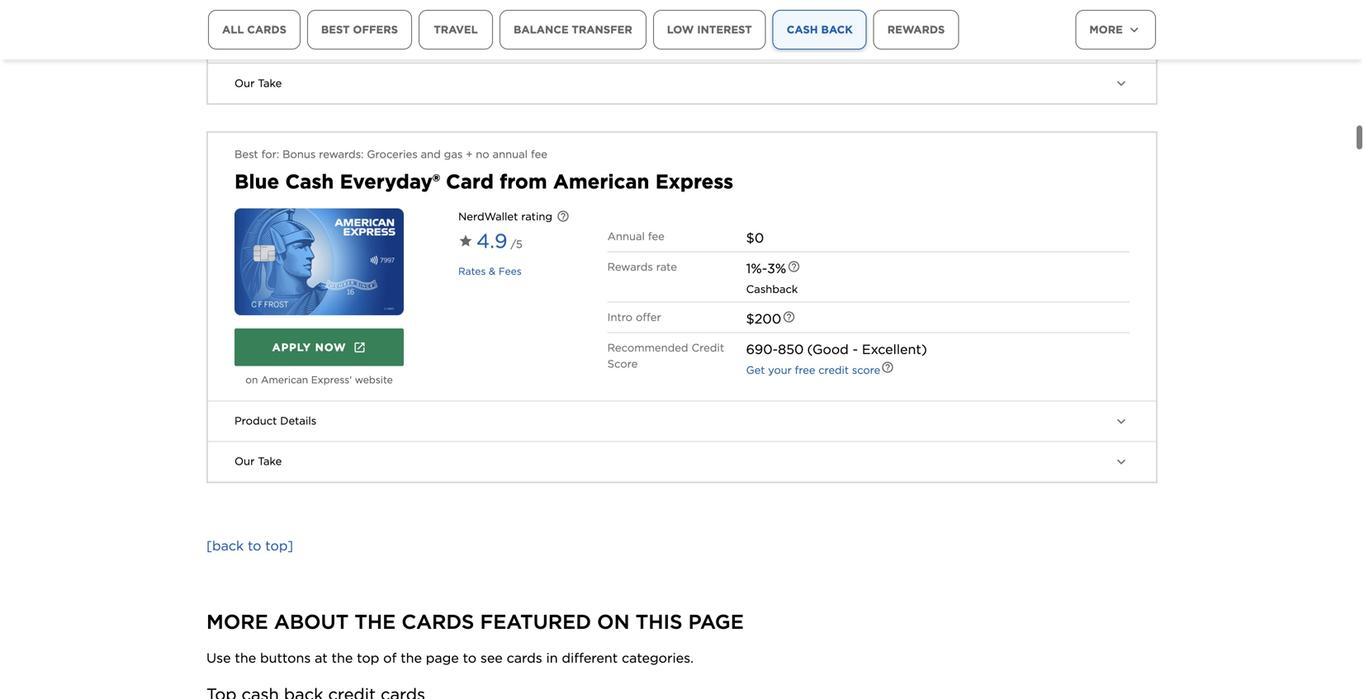 Task type: locate. For each thing, give the bounding box(es) containing it.
0 horizontal spatial the
[[235, 650, 256, 666]]

to left top]
[[248, 538, 261, 554]]

0 horizontal spatial to
[[248, 538, 261, 554]]

to left see
[[463, 650, 477, 666]]

product details
[[235, 415, 317, 428]]

0 horizontal spatial -
[[773, 341, 778, 357]]

2 the from the left
[[332, 650, 353, 666]]

0 vertical spatial our take button
[[208, 64, 1156, 103]]

take down product details
[[258, 455, 282, 468]]

take for second our take dropdown button from the bottom
[[258, 77, 282, 89]]

to inside [back to top] link
[[248, 538, 261, 554]]

travel
[[434, 23, 478, 36]]

1 vertical spatial our
[[235, 455, 255, 468]]

0 vertical spatial cash
[[787, 23, 818, 36]]

rewards rate
[[608, 260, 677, 273]]

the right at
[[332, 650, 353, 666]]

4.9
[[476, 229, 507, 253]]

690 - 850 (good - excellent)
[[746, 341, 927, 357]]

0 vertical spatial our take
[[235, 77, 282, 89]]

2 our take from the top
[[235, 455, 282, 468]]

best for: bonus rewards: groceries and gas + no annual fee
[[235, 148, 547, 161]]

2 take from the top
[[258, 455, 282, 468]]

more button
[[1075, 10, 1156, 50]]

1 horizontal spatial american
[[553, 170, 649, 194]]

cash down bonus
[[285, 170, 334, 194]]

1 horizontal spatial the
[[332, 650, 353, 666]]

take
[[258, 77, 282, 89], [258, 455, 282, 468]]

back
[[821, 23, 853, 36]]

1%-3%
[[746, 260, 786, 277]]

1 horizontal spatial rewards
[[888, 23, 945, 36]]

2 horizontal spatial the
[[401, 650, 422, 666]]

0 vertical spatial take
[[258, 77, 282, 89]]

1 vertical spatial cards
[[507, 650, 542, 666]]

2 our from the top
[[235, 455, 255, 468]]

our take button
[[208, 64, 1156, 103], [208, 442, 1156, 482]]

1 horizontal spatial -
[[853, 341, 858, 357]]

/5
[[511, 238, 523, 251]]

rewards for rewards
[[888, 23, 945, 36]]

- up your
[[773, 341, 778, 357]]

low
[[667, 23, 694, 36]]

0 vertical spatial best
[[321, 23, 350, 36]]

rewards inside product offers quick filters 'tab list'
[[888, 23, 945, 36]]

product details button
[[208, 402, 1156, 441]]

1 take from the top
[[258, 77, 282, 89]]

1 vertical spatial our take button
[[208, 442, 1156, 482]]

recommended credit score
[[608, 341, 724, 370]]

cards right all
[[247, 23, 286, 36]]

0 vertical spatial to
[[248, 538, 261, 554]]

rewards right back
[[888, 23, 945, 36]]

1 vertical spatial cash
[[285, 170, 334, 194]]

- up score
[[853, 341, 858, 357]]

0 horizontal spatial fee
[[531, 148, 547, 161]]

cards left in
[[507, 650, 542, 666]]

0 horizontal spatial cards
[[247, 23, 286, 36]]

annual
[[608, 230, 645, 243]]

1 horizontal spatial to
[[463, 650, 477, 666]]

cards
[[402, 610, 474, 634]]

cards inside product offers quick filters 'tab list'
[[247, 23, 286, 36]]

0 horizontal spatial american
[[261, 374, 308, 386]]

american up how are nerdwallet's ratings determined? icon
[[553, 170, 649, 194]]

cash left back
[[787, 23, 818, 36]]

0 vertical spatial rewards
[[888, 23, 945, 36]]

annual
[[493, 148, 528, 161]]

1 vertical spatial our take
[[235, 455, 282, 468]]

1 horizontal spatial cash
[[787, 23, 818, 36]]

[back to top] link
[[206, 536, 1158, 556]]

0 horizontal spatial rewards
[[608, 260, 653, 273]]

1 horizontal spatial cards
[[507, 650, 542, 666]]

excellent)
[[862, 341, 927, 357]]

our down "all cards" link
[[235, 77, 255, 89]]

our take for second our take dropdown button
[[235, 455, 282, 468]]

0 vertical spatial american
[[553, 170, 649, 194]]

apply now link
[[235, 329, 404, 366]]

the right of
[[401, 650, 422, 666]]

fee
[[531, 148, 547, 161], [648, 230, 665, 243]]

0 vertical spatial cards
[[247, 23, 286, 36]]

our take down product
[[235, 455, 282, 468]]

the
[[235, 650, 256, 666], [332, 650, 353, 666], [401, 650, 422, 666]]

rates
[[458, 266, 486, 278]]

cards
[[247, 23, 286, 36], [507, 650, 542, 666]]

our take for second our take dropdown button from the bottom
[[235, 77, 282, 89]]

best offers link
[[307, 10, 412, 50]]

1 vertical spatial to
[[463, 650, 477, 666]]

1 horizontal spatial fee
[[648, 230, 665, 243]]

low interest link
[[653, 10, 766, 50]]

gas
[[444, 148, 463, 161]]

in
[[546, 650, 558, 666]]

1 horizontal spatial best
[[321, 23, 350, 36]]

our down product
[[235, 455, 255, 468]]

score
[[852, 364, 880, 376]]

2 - from the left
[[853, 341, 858, 357]]

rates & fees
[[458, 266, 522, 278]]

-
[[773, 341, 778, 357], [853, 341, 858, 357]]

american
[[553, 170, 649, 194], [261, 374, 308, 386]]

intro offer details image
[[782, 310, 796, 324]]

(good
[[807, 341, 849, 357]]

best left offers
[[321, 23, 350, 36]]

our take button down the product details dropdown button
[[208, 442, 1156, 482]]

1 our take from the top
[[235, 77, 282, 89]]

0 vertical spatial our
[[235, 77, 255, 89]]

best left the for:
[[235, 148, 258, 161]]

our take down "all cards" link
[[235, 77, 282, 89]]

groceries
[[367, 148, 418, 161]]

of
[[383, 650, 397, 666]]

best inside best offers link
[[321, 23, 350, 36]]

nerdwallet rating
[[458, 210, 552, 223]]

0 horizontal spatial cash
[[285, 170, 334, 194]]

recommended
[[608, 341, 688, 354]]

on
[[597, 610, 630, 634]]

690
[[746, 341, 773, 357]]

now
[[315, 341, 346, 354]]

get your free credit score
[[746, 364, 880, 376]]

more information about recommended credit score image
[[881, 361, 894, 374]]

the
[[355, 610, 396, 634]]

850
[[778, 341, 804, 357]]

1 vertical spatial best
[[235, 148, 258, 161]]

take down "all cards" link
[[258, 77, 282, 89]]

american right on
[[261, 374, 308, 386]]

cash
[[787, 23, 818, 36], [285, 170, 334, 194]]

cashback
[[746, 283, 798, 296]]

our take button down low
[[208, 64, 1156, 103]]

1 vertical spatial take
[[258, 455, 282, 468]]

1 vertical spatial fee
[[648, 230, 665, 243]]

best offers
[[321, 23, 398, 36]]

rewards
[[888, 23, 945, 36], [608, 260, 653, 273]]

apply now
[[272, 341, 346, 354]]

credit
[[692, 341, 724, 354]]

rewards down annual
[[608, 260, 653, 273]]

1 vertical spatial rewards
[[608, 260, 653, 273]]

rewards:
[[319, 148, 364, 161]]

[back to top]
[[206, 538, 293, 554]]

the right the use
[[235, 650, 256, 666]]

categories.
[[622, 650, 694, 666]]

offer
[[636, 311, 661, 324]]

0 horizontal spatial best
[[235, 148, 258, 161]]



Task type: describe. For each thing, give the bounding box(es) containing it.
2 our take button from the top
[[208, 442, 1156, 482]]

from
[[500, 170, 547, 194]]

all cards link
[[208, 10, 301, 50]]

top
[[357, 650, 379, 666]]

low interest
[[667, 23, 752, 36]]

how are nerdwallet's ratings determined? image
[[557, 210, 570, 223]]

more
[[206, 610, 268, 634]]

best for best for: bonus rewards: groceries and gas + no annual fee
[[235, 148, 258, 161]]

1 our take button from the top
[[208, 64, 1156, 103]]

blue cash everyday® card from american express link
[[235, 170, 734, 194]]

for:
[[261, 148, 279, 161]]

1 - from the left
[[773, 341, 778, 357]]

all cards
[[222, 23, 286, 36]]

product offers quick filters tab list
[[208, 10, 1019, 96]]

page
[[688, 610, 744, 634]]

intro
[[608, 311, 633, 324]]

apply
[[272, 341, 311, 354]]

cash inside product offers quick filters 'tab list'
[[787, 23, 818, 36]]

cash back
[[787, 23, 853, 36]]

card
[[446, 170, 494, 194]]

all
[[222, 23, 244, 36]]

take for second our take dropdown button
[[258, 455, 282, 468]]

score
[[608, 357, 638, 370]]

more
[[1090, 23, 1123, 36]]

use
[[206, 650, 231, 666]]

1 vertical spatial american
[[261, 374, 308, 386]]

4.9 /5
[[476, 229, 523, 253]]

nerdwallet
[[458, 210, 518, 223]]

see
[[481, 650, 503, 666]]

rewards for rewards rate
[[608, 260, 653, 273]]

use the buttons at the top of the page to see cards in different categories.
[[206, 650, 694, 666]]

credit
[[819, 364, 849, 376]]

rates & fees link
[[458, 266, 522, 278]]

get your free credit score link
[[746, 364, 880, 376]]

cash back link
[[773, 10, 867, 50]]

express'
[[311, 374, 352, 386]]

featured
[[480, 610, 591, 634]]

transfer
[[572, 23, 632, 36]]

$200
[[746, 311, 781, 327]]

$0
[[746, 230, 764, 246]]

1 the from the left
[[235, 650, 256, 666]]

1 our from the top
[[235, 77, 255, 89]]

reward rate details image
[[787, 260, 800, 273]]

your
[[768, 364, 792, 376]]

get
[[746, 364, 765, 376]]

+
[[466, 148, 473, 161]]

blue cash everyday® card from american express
[[235, 170, 734, 194]]

balance
[[514, 23, 569, 36]]

&
[[489, 266, 496, 278]]

on
[[245, 374, 258, 386]]

everyday®
[[340, 170, 440, 194]]

travel link
[[419, 10, 493, 50]]

this
[[636, 610, 682, 634]]

express
[[655, 170, 734, 194]]

balance transfer link
[[500, 10, 646, 50]]

on american express' website
[[245, 374, 393, 386]]

top]
[[265, 538, 293, 554]]

blue cash everyday® card from american express card image image
[[235, 208, 404, 316]]

offers
[[353, 23, 398, 36]]

intro offer
[[608, 311, 661, 324]]

1%-
[[746, 260, 767, 277]]

blue
[[235, 170, 279, 194]]

no
[[476, 148, 489, 161]]

rate
[[656, 260, 677, 273]]

interest
[[697, 23, 752, 36]]

website
[[355, 374, 393, 386]]

0 vertical spatial fee
[[531, 148, 547, 161]]

more about the cards featured on this page
[[206, 610, 744, 634]]

buttons
[[260, 650, 311, 666]]

bonus
[[282, 148, 316, 161]]

balance transfer
[[514, 23, 632, 36]]

at
[[315, 650, 328, 666]]

details
[[280, 415, 317, 428]]

about
[[274, 610, 349, 634]]

annual fee
[[608, 230, 665, 243]]

free
[[795, 364, 815, 376]]

product
[[235, 415, 277, 428]]

rating
[[521, 210, 552, 223]]

rewards link
[[873, 10, 959, 50]]

3 the from the left
[[401, 650, 422, 666]]

different
[[562, 650, 618, 666]]

fees
[[499, 266, 522, 278]]

best for best offers
[[321, 23, 350, 36]]

and
[[421, 148, 441, 161]]

[back
[[206, 538, 244, 554]]



Task type: vqa. For each thing, say whether or not it's contained in the screenshot.
"These"
no



